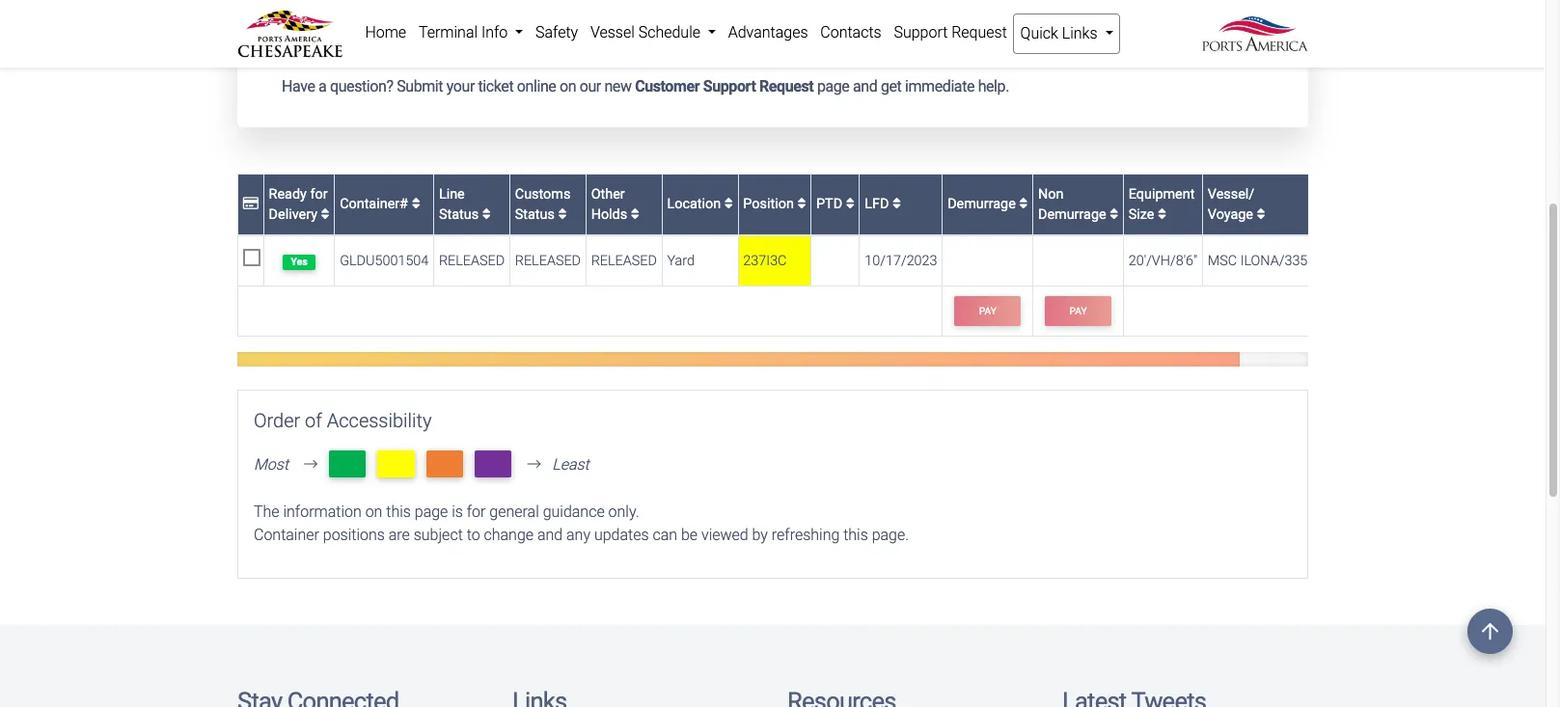 Task type: describe. For each thing, give the bounding box(es) containing it.
positions
[[323, 526, 385, 545]]

for inside ready for delivery
[[310, 186, 328, 202]]

terminal
[[419, 23, 478, 41]]

3 mt from the left
[[433, 453, 456, 475]]

gldu5001504
[[340, 253, 429, 269]]

10/17/2023
[[865, 253, 937, 269]]

equipment
[[1129, 186, 1195, 202]]

ready for delivery
[[269, 186, 328, 223]]

20'/vh/8'6"
[[1129, 253, 1197, 269]]

customs
[[515, 186, 571, 202]]

vessel schedule
[[590, 23, 704, 41]]

schedule
[[638, 23, 700, 41]]

vessel/ voyage
[[1208, 186, 1257, 223]]

non
[[1038, 186, 1064, 202]]

the
[[254, 503, 279, 521]]

ilona/335r
[[1240, 253, 1316, 269]]

vessel schedule link
[[584, 14, 722, 52]]

ticket
[[478, 77, 514, 95]]

location link
[[667, 196, 733, 213]]

1 horizontal spatial and
[[853, 77, 877, 95]]

sort image for container#
[[412, 197, 420, 211]]

change
[[484, 526, 534, 545]]

long arrow right image
[[519, 457, 548, 472]]

container number
[[331, 7, 455, 25]]

of
[[305, 409, 322, 432]]

bill
[[504, 7, 524, 25]]

sort image for customs status
[[558, 208, 567, 221]]

your
[[446, 77, 475, 95]]

support request link
[[888, 14, 1013, 52]]

delivery
[[269, 207, 317, 223]]

support inside 'link'
[[894, 23, 948, 41]]

least
[[552, 456, 589, 474]]

customer support request link
[[635, 77, 814, 95]]

line
[[439, 186, 465, 202]]

subject
[[414, 526, 463, 545]]

sort image for position
[[797, 197, 806, 211]]

ptd
[[816, 196, 846, 213]]

status for line
[[439, 207, 479, 223]]

to
[[467, 526, 480, 545]]

are
[[389, 526, 410, 545]]

of
[[528, 7, 543, 25]]

status for customs
[[515, 207, 555, 223]]

go to top image
[[1467, 609, 1513, 654]]

container#
[[340, 196, 412, 213]]

sort image for non demurrage
[[1110, 208, 1118, 221]]

sort image inside location link
[[724, 197, 733, 211]]

most
[[254, 456, 289, 474]]

information
[[283, 503, 362, 521]]

safety link
[[529, 14, 584, 52]]

have
[[282, 77, 315, 95]]

ptd link
[[816, 196, 854, 213]]

request inside 'link'
[[951, 23, 1007, 41]]

home link
[[359, 14, 412, 52]]

have a question? submit your ticket online on our new customer support request page and get immediate help.
[[282, 77, 1009, 95]]

contacts link
[[814, 14, 888, 52]]

0 horizontal spatial request
[[759, 77, 814, 95]]

demurrage inside non demurrage
[[1038, 207, 1106, 223]]

demurrage link
[[948, 196, 1028, 213]]

our
[[580, 77, 601, 95]]

customer
[[635, 77, 700, 95]]

quick links
[[1020, 24, 1101, 42]]

2 mt from the left
[[385, 453, 407, 475]]

vessel
[[590, 23, 635, 41]]

1 horizontal spatial this
[[843, 526, 868, 545]]

1 horizontal spatial page
[[817, 77, 849, 95]]

sort image inside ptd link
[[846, 197, 854, 211]]

non demurrage
[[1038, 186, 1110, 223]]

msc
[[1208, 253, 1237, 269]]

237i3c
[[743, 253, 787, 269]]

0 horizontal spatial this
[[386, 503, 411, 521]]

page.
[[872, 526, 909, 545]]

contacts
[[820, 23, 881, 41]]

only.
[[608, 503, 639, 521]]

page inside the information on this page is for general guidance only. container positions are subject to change and any updates can be viewed by refreshing this page.
[[415, 503, 448, 521]]

customs status
[[515, 186, 571, 223]]

new
[[604, 77, 632, 95]]

terminal info link
[[412, 14, 529, 52]]

quick
[[1020, 24, 1058, 42]]

accessibility
[[327, 409, 432, 432]]

order
[[254, 409, 300, 432]]

voyage
[[1208, 207, 1253, 223]]

terminal info
[[419, 23, 511, 41]]

sort image for lfd
[[892, 197, 901, 211]]

line status
[[439, 186, 482, 223]]



Task type: vqa. For each thing, say whether or not it's contained in the screenshot.
Ready
yes



Task type: locate. For each thing, give the bounding box(es) containing it.
request down advantages "link"
[[759, 77, 814, 95]]

0 vertical spatial this
[[386, 503, 411, 521]]

page up subject at the bottom left of page
[[415, 503, 448, 521]]

sort image for line status
[[482, 208, 491, 221]]

help.
[[978, 77, 1009, 95]]

mt
[[336, 453, 359, 475], [385, 453, 407, 475], [433, 453, 456, 475], [482, 453, 504, 475]]

sort image left non in the right of the page
[[1019, 197, 1028, 211]]

get
[[881, 77, 902, 95]]

this left page.
[[843, 526, 868, 545]]

container# link
[[340, 196, 420, 213]]

0 vertical spatial support
[[894, 23, 948, 41]]

guidance
[[543, 503, 605, 521]]

refreshing
[[772, 526, 840, 545]]

released
[[439, 253, 505, 269], [515, 253, 581, 269], [591, 253, 657, 269]]

credit card image
[[243, 197, 259, 211]]

sort image left position
[[724, 197, 733, 211]]

position
[[743, 196, 797, 213]]

updates
[[594, 526, 649, 545]]

2 status from the left
[[515, 207, 555, 223]]

this
[[386, 503, 411, 521], [843, 526, 868, 545]]

0 horizontal spatial on
[[365, 503, 382, 521]]

status down customs
[[515, 207, 555, 223]]

sort image
[[412, 197, 420, 211], [797, 197, 806, 211], [892, 197, 901, 211], [1019, 197, 1028, 211], [321, 208, 330, 221], [1257, 208, 1265, 221]]

safety
[[535, 23, 578, 41]]

on
[[560, 77, 576, 95], [365, 503, 382, 521]]

0 horizontal spatial for
[[310, 186, 328, 202]]

and left any
[[537, 526, 563, 545]]

any
[[566, 526, 590, 545]]

lfd link
[[865, 196, 901, 213]]

0 vertical spatial request
[[951, 23, 1007, 41]]

support request
[[894, 23, 1007, 41]]

0 vertical spatial on
[[560, 77, 576, 95]]

mt right long arrow right icon
[[336, 453, 359, 475]]

request
[[951, 23, 1007, 41], [759, 77, 814, 95]]

0 horizontal spatial support
[[703, 77, 756, 95]]

sort image right voyage
[[1257, 208, 1265, 221]]

released down "line status"
[[439, 253, 505, 269]]

position link
[[743, 196, 806, 213]]

0 vertical spatial page
[[817, 77, 849, 95]]

advantages link
[[722, 14, 814, 52]]

holds
[[591, 207, 627, 223]]

0 horizontal spatial demurrage
[[948, 196, 1019, 213]]

0 vertical spatial and
[[853, 77, 877, 95]]

GCXU5347485 text field
[[787, 6, 1085, 38]]

yes
[[291, 256, 308, 268]]

1 vertical spatial for
[[467, 503, 486, 521]]

1 vertical spatial page
[[415, 503, 448, 521]]

1 horizontal spatial released
[[515, 253, 581, 269]]

sort image down equipment in the top of the page
[[1158, 208, 1166, 221]]

1 mt from the left
[[336, 453, 359, 475]]

status down the line
[[439, 207, 479, 223]]

long arrow right image
[[296, 457, 325, 472]]

bill of lading
[[504, 7, 592, 25]]

the information on this page is for general guidance only. container positions are subject to change and any updates can be viewed by refreshing this page.
[[254, 503, 909, 545]]

1 horizontal spatial on
[[560, 77, 576, 95]]

status inside the customs status
[[515, 207, 555, 223]]

sort image for other holds
[[631, 208, 639, 221]]

for
[[310, 186, 328, 202], [467, 503, 486, 521]]

sort image for equipment size
[[1158, 208, 1166, 221]]

1 vertical spatial support
[[703, 77, 756, 95]]

sort image up 10/17/2023
[[892, 197, 901, 211]]

location
[[667, 196, 724, 213]]

general
[[489, 503, 539, 521]]

other holds
[[591, 186, 631, 223]]

1 horizontal spatial status
[[515, 207, 555, 223]]

demurrage
[[948, 196, 1019, 213], [1038, 207, 1106, 223]]

a
[[318, 77, 326, 95]]

be
[[681, 526, 698, 545]]

other
[[591, 186, 625, 202]]

submit
[[397, 77, 443, 95]]

0 vertical spatial container
[[331, 7, 396, 25]]

1 status from the left
[[439, 207, 479, 223]]

and inside the information on this page is for general guidance only. container positions are subject to change and any updates can be viewed by refreshing this page.
[[537, 526, 563, 545]]

quick links link
[[1013, 14, 1120, 54]]

sort image inside "position" link
[[797, 197, 806, 211]]

order of accessibility
[[254, 409, 432, 432]]

support up immediate
[[894, 23, 948, 41]]

sort image
[[724, 197, 733, 211], [846, 197, 854, 211], [482, 208, 491, 221], [558, 208, 567, 221], [631, 208, 639, 221], [1110, 208, 1118, 221], [1158, 208, 1166, 221]]

sort image right delivery
[[321, 208, 330, 221]]

sort image for demurrage
[[1019, 197, 1028, 211]]

msc ilona/335r
[[1208, 253, 1316, 269]]

1 vertical spatial and
[[537, 526, 563, 545]]

sort image left the customs status
[[482, 208, 491, 221]]

on left our
[[560, 77, 576, 95]]

3 released from the left
[[591, 253, 657, 269]]

page
[[817, 77, 849, 95], [415, 503, 448, 521]]

sort image inside container# link
[[412, 197, 420, 211]]

question?
[[330, 77, 393, 95]]

request up help.
[[951, 23, 1007, 41]]

1 vertical spatial container
[[254, 526, 319, 545]]

4 mt from the left
[[482, 453, 504, 475]]

status inside "line status"
[[439, 207, 479, 223]]

on inside the information on this page is for general guidance only. container positions are subject to change and any updates can be viewed by refreshing this page.
[[365, 503, 382, 521]]

demurrage down non in the right of the page
[[1038, 207, 1106, 223]]

lfd
[[865, 196, 892, 213]]

demurrage left non in the right of the page
[[948, 196, 1019, 213]]

0 horizontal spatial and
[[537, 526, 563, 545]]

1 vertical spatial this
[[843, 526, 868, 545]]

1 horizontal spatial request
[[951, 23, 1007, 41]]

and
[[853, 77, 877, 95], [537, 526, 563, 545]]

container left number
[[331, 7, 396, 25]]

number
[[400, 7, 455, 25]]

sort image inside lfd link
[[892, 197, 901, 211]]

equipment size
[[1129, 186, 1195, 223]]

advantages
[[728, 23, 808, 41]]

sort image down customs
[[558, 208, 567, 221]]

for right ready
[[310, 186, 328, 202]]

and left get on the right top of the page
[[853, 77, 877, 95]]

0 horizontal spatial page
[[415, 503, 448, 521]]

lading
[[547, 7, 592, 25]]

mt down accessibility
[[385, 453, 407, 475]]

sort image left size on the top of the page
[[1110, 208, 1118, 221]]

1 vertical spatial request
[[759, 77, 814, 95]]

page down contacts link
[[817, 77, 849, 95]]

mt left long arrow right image at bottom
[[482, 453, 504, 475]]

immediate
[[905, 77, 975, 95]]

home
[[365, 23, 406, 41]]

released down holds
[[591, 253, 657, 269]]

0 horizontal spatial container
[[254, 526, 319, 545]]

viewed
[[701, 526, 748, 545]]

yard
[[667, 253, 695, 269]]

2 horizontal spatial released
[[591, 253, 657, 269]]

1 horizontal spatial demurrage
[[1038, 207, 1106, 223]]

sort image right holds
[[631, 208, 639, 221]]

0 horizontal spatial status
[[439, 207, 479, 223]]

on up positions
[[365, 503, 382, 521]]

this up are
[[386, 503, 411, 521]]

1 released from the left
[[439, 253, 505, 269]]

info
[[481, 23, 508, 41]]

sort image left the line
[[412, 197, 420, 211]]

by
[[752, 526, 768, 545]]

can
[[653, 526, 677, 545]]

0 horizontal spatial released
[[439, 253, 505, 269]]

support right customer
[[703, 77, 756, 95]]

links
[[1062, 24, 1097, 42]]

1 horizontal spatial support
[[894, 23, 948, 41]]

0 vertical spatial for
[[310, 186, 328, 202]]

1 vertical spatial on
[[365, 503, 382, 521]]

container down the 'the'
[[254, 526, 319, 545]]

for inside the information on this page is for general guidance only. container positions are subject to change and any updates can be viewed by refreshing this page.
[[467, 503, 486, 521]]

online
[[517, 77, 556, 95]]

sort image inside demurrage link
[[1019, 197, 1028, 211]]

vessel/
[[1208, 186, 1254, 202]]

2 released from the left
[[515, 253, 581, 269]]

sort image left ptd
[[797, 197, 806, 211]]

mt up the is
[[433, 453, 456, 475]]

released down the customs status
[[515, 253, 581, 269]]

1 horizontal spatial for
[[467, 503, 486, 521]]

is
[[452, 503, 463, 521]]

for right the is
[[467, 503, 486, 521]]

container inside the information on this page is for general guidance only. container positions are subject to change and any updates can be viewed by refreshing this page.
[[254, 526, 319, 545]]

sort image left lfd
[[846, 197, 854, 211]]

1 horizontal spatial container
[[331, 7, 396, 25]]



